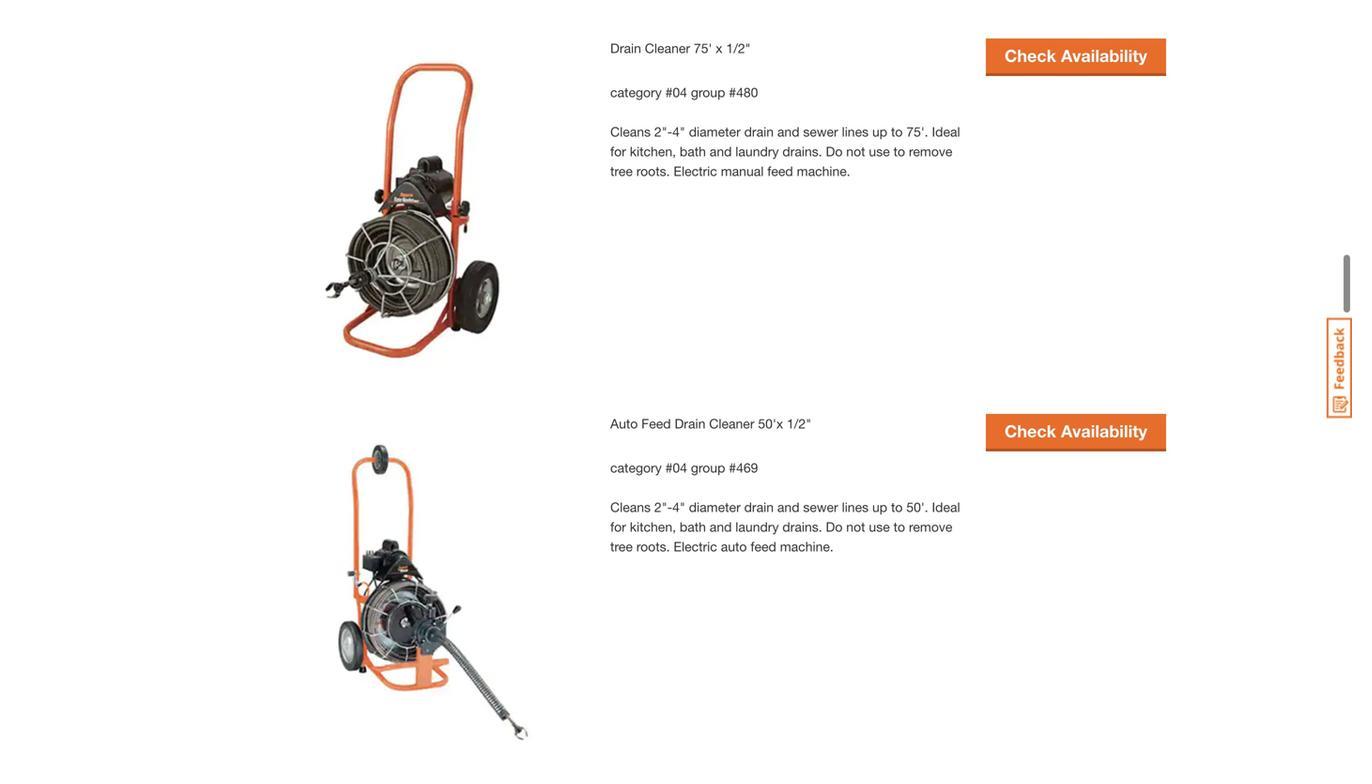 Task type: describe. For each thing, give the bounding box(es) containing it.
use for 75'.
[[869, 144, 890, 159]]

category for category #04 group #480
[[610, 84, 662, 100]]

up for 75'.
[[872, 124, 888, 139]]

1 vertical spatial cleaner
[[709, 416, 755, 431]]

not for 75'.
[[846, 144, 865, 159]]

1 availability from the top
[[1061, 45, 1148, 66]]

cleans 2"-4" diameter drain and sewer lines up to 50'. ideal for kitchen, bath and laundry drains. do not use to remove tree roots. electric auto feed machine.
[[610, 499, 960, 554]]

#04 for cleaner
[[665, 84, 687, 100]]

drains. for manual
[[783, 144, 822, 159]]

2 check from the top
[[1005, 421, 1057, 441]]

0 horizontal spatial cleaner
[[645, 40, 690, 56]]

sewer for #469
[[803, 499, 838, 515]]

75'
[[694, 40, 712, 56]]

machine. for manual
[[797, 163, 851, 179]]

do for 75'.
[[826, 144, 843, 159]]

feedback link image
[[1327, 317, 1352, 419]]

manual
[[721, 163, 764, 179]]

for for cleans 2"-4" diameter drain and sewer lines up to 75'. ideal for kitchen, bath and laundry drains. do not use to remove tree roots. electric manual feed machine.
[[610, 144, 626, 159]]

drain for #469
[[744, 499, 774, 515]]

drain for #480
[[744, 124, 774, 139]]

lines for 75'.
[[842, 124, 869, 139]]

auto
[[610, 416, 638, 431]]

laundry for manual
[[736, 144, 779, 159]]

electric for manual
[[674, 163, 717, 179]]

feed for manual
[[768, 163, 793, 179]]

group for #469
[[691, 460, 725, 475]]

not for 50'.
[[846, 519, 865, 535]]

1 check availability link from the top
[[986, 38, 1166, 73]]

2 check availability link from the top
[[986, 414, 1166, 449]]

remove for 50'.
[[909, 519, 953, 535]]

1 vertical spatial drain
[[675, 416, 706, 431]]

ideal for cleans 2"-4" diameter drain and sewer lines up to 75'. ideal for kitchen, bath and laundry drains. do not use to remove tree roots. electric manual feed machine.
[[932, 124, 960, 139]]

drain cleaner 75' x 1/2" image
[[235, 38, 592, 395]]

tree for cleans 2"-4" diameter drain and sewer lines up to 75'. ideal for kitchen, bath and laundry drains. do not use to remove tree roots. electric manual feed machine.
[[610, 163, 633, 179]]

electric for auto
[[674, 539, 717, 554]]

2"- for cleans 2"-4" diameter drain and sewer lines up to 50'. ideal for kitchen, bath and laundry drains. do not use to remove tree roots. electric auto feed machine.
[[654, 499, 673, 515]]

sewer for #480
[[803, 124, 838, 139]]

bath for auto
[[680, 519, 706, 535]]

check availability for first check availability link from the bottom of the page
[[1005, 421, 1148, 441]]

#480
[[729, 84, 758, 100]]

4" for manual
[[673, 124, 685, 139]]



Task type: locate. For each thing, give the bounding box(es) containing it.
1 roots. from the top
[[636, 163, 670, 179]]

bath for manual
[[680, 144, 706, 159]]

group left #469
[[691, 460, 725, 475]]

drains. inside cleans 2"-4" diameter drain and sewer lines up to 75'. ideal for kitchen, bath and laundry drains. do not use to remove tree roots. electric manual feed machine.
[[783, 144, 822, 159]]

0 vertical spatial for
[[610, 144, 626, 159]]

category #04 group #480
[[610, 84, 758, 100]]

1 vertical spatial lines
[[842, 499, 869, 515]]

tree for cleans 2"-4" diameter drain and sewer lines up to 50'. ideal for kitchen, bath and laundry drains. do not use to remove tree roots. electric auto feed machine.
[[610, 539, 633, 554]]

category #04 group #469
[[610, 460, 758, 475]]

up
[[872, 124, 888, 139], [872, 499, 888, 515]]

for down category #04 group #469
[[610, 519, 626, 535]]

feed
[[642, 416, 671, 431]]

roots. inside cleans 2"-4" diameter drain and sewer lines up to 75'. ideal for kitchen, bath and laundry drains. do not use to remove tree roots. electric manual feed machine.
[[636, 163, 670, 179]]

1 check from the top
[[1005, 45, 1057, 66]]

1 vertical spatial ideal
[[932, 499, 960, 515]]

electric left manual
[[674, 163, 717, 179]]

1 laundry from the top
[[736, 144, 779, 159]]

diameter for manual
[[689, 124, 741, 139]]

lines
[[842, 124, 869, 139], [842, 499, 869, 515]]

kitchen, inside cleans 2"-4" diameter drain and sewer lines up to 75'. ideal for kitchen, bath and laundry drains. do not use to remove tree roots. electric manual feed machine.
[[630, 144, 676, 159]]

bath down 'category #04 group #480'
[[680, 144, 706, 159]]

group for #480
[[691, 84, 725, 100]]

group left #480
[[691, 84, 725, 100]]

do inside cleans 2"-4" diameter drain and sewer lines up to 75'. ideal for kitchen, bath and laundry drains. do not use to remove tree roots. electric manual feed machine.
[[826, 144, 843, 159]]

1 vertical spatial roots.
[[636, 539, 670, 554]]

1 do from the top
[[826, 144, 843, 159]]

bath inside cleans 2"-4" diameter drain and sewer lines up to 75'. ideal for kitchen, bath and laundry drains. do not use to remove tree roots. electric manual feed machine.
[[680, 144, 706, 159]]

laundry up manual
[[736, 144, 779, 159]]

cleans down 'category #04 group #480'
[[610, 124, 651, 139]]

4"
[[673, 124, 685, 139], [673, 499, 685, 515]]

kitchen, down category #04 group #469
[[630, 519, 676, 535]]

#04 for feed
[[665, 460, 687, 475]]

group
[[691, 84, 725, 100], [691, 460, 725, 475]]

1 vertical spatial drains.
[[783, 519, 822, 535]]

1 horizontal spatial drain
[[675, 416, 706, 431]]

1 vertical spatial check availability link
[[986, 414, 1166, 449]]

1 vertical spatial not
[[846, 519, 865, 535]]

2"-
[[654, 124, 673, 139], [654, 499, 673, 515]]

use
[[869, 144, 890, 159], [869, 519, 890, 535]]

category down auto
[[610, 460, 662, 475]]

drain right feed
[[675, 416, 706, 431]]

0 vertical spatial check availability link
[[986, 38, 1166, 73]]

for down 'category #04 group #480'
[[610, 144, 626, 159]]

0 vertical spatial availability
[[1061, 45, 1148, 66]]

2 lines from the top
[[842, 499, 869, 515]]

0 horizontal spatial 1/2"
[[726, 40, 751, 56]]

1 vertical spatial for
[[610, 519, 626, 535]]

1 vertical spatial tree
[[610, 539, 633, 554]]

#469
[[729, 460, 758, 475]]

1 vertical spatial bath
[[680, 519, 706, 535]]

electric
[[674, 163, 717, 179], [674, 539, 717, 554]]

up left 50'.
[[872, 499, 888, 515]]

cleans
[[610, 124, 651, 139], [610, 499, 651, 515]]

#04 down feed
[[665, 460, 687, 475]]

feed inside cleans 2"-4" diameter drain and sewer lines up to 50'. ideal for kitchen, bath and laundry drains. do not use to remove tree roots. electric auto feed machine.
[[751, 539, 777, 554]]

2 do from the top
[[826, 519, 843, 535]]

1 lines from the top
[[842, 124, 869, 139]]

category for category #04 group #469
[[610, 460, 662, 475]]

0 vertical spatial bath
[[680, 144, 706, 159]]

kitchen, inside cleans 2"-4" diameter drain and sewer lines up to 50'. ideal for kitchen, bath and laundry drains. do not use to remove tree roots. electric auto feed machine.
[[630, 519, 676, 535]]

0 vertical spatial drain
[[744, 124, 774, 139]]

1 vertical spatial availability
[[1061, 421, 1148, 441]]

drain
[[610, 40, 641, 56], [675, 416, 706, 431]]

0 vertical spatial cleaner
[[645, 40, 690, 56]]

1 kitchen, from the top
[[630, 144, 676, 159]]

2 use from the top
[[869, 519, 890, 535]]

bath down category #04 group #469
[[680, 519, 706, 535]]

0 vertical spatial drains.
[[783, 144, 822, 159]]

laundry up auto
[[736, 519, 779, 535]]

1 category from the top
[[610, 84, 662, 100]]

up inside cleans 2"-4" diameter drain and sewer lines up to 75'. ideal for kitchen, bath and laundry drains. do not use to remove tree roots. electric manual feed machine.
[[872, 124, 888, 139]]

1 vertical spatial check
[[1005, 421, 1057, 441]]

0 vertical spatial machine.
[[797, 163, 851, 179]]

drain
[[744, 124, 774, 139], [744, 499, 774, 515]]

roots. for cleans 2"-4" diameter drain and sewer lines up to 75'. ideal for kitchen, bath and laundry drains. do not use to remove tree roots. electric manual feed machine.
[[636, 163, 670, 179]]

75'.
[[907, 124, 928, 139]]

use inside cleans 2"-4" diameter drain and sewer lines up to 75'. ideal for kitchen, bath and laundry drains. do not use to remove tree roots. electric manual feed machine.
[[869, 144, 890, 159]]

diameter inside cleans 2"-4" diameter drain and sewer lines up to 75'. ideal for kitchen, bath and laundry drains. do not use to remove tree roots. electric manual feed machine.
[[689, 124, 741, 139]]

0 vertical spatial up
[[872, 124, 888, 139]]

auto feed drain cleaner 50'x 1/2" image
[[235, 414, 592, 764]]

4" inside cleans 2"-4" diameter drain and sewer lines up to 75'. ideal for kitchen, bath and laundry drains. do not use to remove tree roots. electric manual feed machine.
[[673, 124, 685, 139]]

2"- for cleans 2"-4" diameter drain and sewer lines up to 75'. ideal for kitchen, bath and laundry drains. do not use to remove tree roots. electric manual feed machine.
[[654, 124, 673, 139]]

feed for auto
[[751, 539, 777, 554]]

#04 down "drain cleaner 75' x 1/2""
[[665, 84, 687, 100]]

up inside cleans 2"-4" diameter drain and sewer lines up to 50'. ideal for kitchen, bath and laundry drains. do not use to remove tree roots. electric auto feed machine.
[[872, 499, 888, 515]]

50'x
[[758, 416, 783, 431]]

2 laundry from the top
[[736, 519, 779, 535]]

ideal right 75'. in the top of the page
[[932, 124, 960, 139]]

1 diameter from the top
[[689, 124, 741, 139]]

remove inside cleans 2"-4" diameter drain and sewer lines up to 75'. ideal for kitchen, bath and laundry drains. do not use to remove tree roots. electric manual feed machine.
[[909, 144, 953, 159]]

1 electric from the top
[[674, 163, 717, 179]]

0 vertical spatial lines
[[842, 124, 869, 139]]

remove down 50'.
[[909, 519, 953, 535]]

drains. inside cleans 2"-4" diameter drain and sewer lines up to 50'. ideal for kitchen, bath and laundry drains. do not use to remove tree roots. electric auto feed machine.
[[783, 519, 822, 535]]

2 electric from the top
[[674, 539, 717, 554]]

roots. inside cleans 2"-4" diameter drain and sewer lines up to 50'. ideal for kitchen, bath and laundry drains. do not use to remove tree roots. electric auto feed machine.
[[636, 539, 670, 554]]

1 vertical spatial category
[[610, 460, 662, 475]]

cleans for cleans 2"-4" diameter drain and sewer lines up to 75'. ideal for kitchen, bath and laundry drains. do not use to remove tree roots. electric manual feed machine.
[[610, 124, 651, 139]]

4" for auto
[[673, 499, 685, 515]]

category down "drain cleaner 75' x 1/2""
[[610, 84, 662, 100]]

2"- down 'category #04 group #480'
[[654, 124, 673, 139]]

and
[[777, 124, 800, 139], [710, 144, 732, 159], [777, 499, 800, 515], [710, 519, 732, 535]]

to
[[891, 124, 903, 139], [894, 144, 905, 159], [891, 499, 903, 515], [894, 519, 905, 535]]

diameter up manual
[[689, 124, 741, 139]]

1 cleans from the top
[[610, 124, 651, 139]]

tree
[[610, 163, 633, 179], [610, 539, 633, 554]]

2 sewer from the top
[[803, 499, 838, 515]]

2 group from the top
[[691, 460, 725, 475]]

2 cleans from the top
[[610, 499, 651, 515]]

cleans 2"-4" diameter drain and sewer lines up to 75'. ideal for kitchen, bath and laundry drains. do not use to remove tree roots. electric manual feed machine.
[[610, 124, 960, 179]]

feed right manual
[[768, 163, 793, 179]]

2 tree from the top
[[610, 539, 633, 554]]

diameter
[[689, 124, 741, 139], [689, 499, 741, 515]]

2 diameter from the top
[[689, 499, 741, 515]]

cleaner left 75'
[[645, 40, 690, 56]]

lines left 75'. in the top of the page
[[842, 124, 869, 139]]

lines inside cleans 2"-4" diameter drain and sewer lines up to 50'. ideal for kitchen, bath and laundry drains. do not use to remove tree roots. electric auto feed machine.
[[842, 499, 869, 515]]

1/2" right x
[[726, 40, 751, 56]]

diameter up auto
[[689, 499, 741, 515]]

0 vertical spatial drain
[[610, 40, 641, 56]]

auto
[[721, 539, 747, 554]]

for
[[610, 144, 626, 159], [610, 519, 626, 535]]

0 vertical spatial not
[[846, 144, 865, 159]]

not inside cleans 2"-4" diameter drain and sewer lines up to 75'. ideal for kitchen, bath and laundry drains. do not use to remove tree roots. electric manual feed machine.
[[846, 144, 865, 159]]

do for 50'.
[[826, 519, 843, 535]]

kitchen, for cleans 2"-4" diameter drain and sewer lines up to 50'. ideal for kitchen, bath and laundry drains. do not use to remove tree roots. electric auto feed machine.
[[630, 519, 676, 535]]

2"- down category #04 group #469
[[654, 499, 673, 515]]

0 vertical spatial 1/2"
[[726, 40, 751, 56]]

1 remove from the top
[[909, 144, 953, 159]]

machine. inside cleans 2"-4" diameter drain and sewer lines up to 50'. ideal for kitchen, bath and laundry drains. do not use to remove tree roots. electric auto feed machine.
[[780, 539, 834, 554]]

1 2"- from the top
[[654, 124, 673, 139]]

1 vertical spatial laundry
[[736, 519, 779, 535]]

tree inside cleans 2"-4" diameter drain and sewer lines up to 50'. ideal for kitchen, bath and laundry drains. do not use to remove tree roots. electric auto feed machine.
[[610, 539, 633, 554]]

ideal
[[932, 124, 960, 139], [932, 499, 960, 515]]

1 bath from the top
[[680, 144, 706, 159]]

check availability link
[[986, 38, 1166, 73], [986, 414, 1166, 449]]

1 vertical spatial kitchen,
[[630, 519, 676, 535]]

not
[[846, 144, 865, 159], [846, 519, 865, 535]]

1 horizontal spatial cleaner
[[709, 416, 755, 431]]

0 vertical spatial 2"-
[[654, 124, 673, 139]]

drains.
[[783, 144, 822, 159], [783, 519, 822, 535]]

1 vertical spatial diameter
[[689, 499, 741, 515]]

feed
[[768, 163, 793, 179], [751, 539, 777, 554]]

50'.
[[907, 499, 928, 515]]

1 for from the top
[[610, 144, 626, 159]]

sewer inside cleans 2"-4" diameter drain and sewer lines up to 75'. ideal for kitchen, bath and laundry drains. do not use to remove tree roots. electric manual feed machine.
[[803, 124, 838, 139]]

category
[[610, 84, 662, 100], [610, 460, 662, 475]]

lines for 50'.
[[842, 499, 869, 515]]

remove for 75'.
[[909, 144, 953, 159]]

4" inside cleans 2"-4" diameter drain and sewer lines up to 50'. ideal for kitchen, bath and laundry drains. do not use to remove tree roots. electric auto feed machine.
[[673, 499, 685, 515]]

2 #04 from the top
[[665, 460, 687, 475]]

2 category from the top
[[610, 460, 662, 475]]

#04
[[665, 84, 687, 100], [665, 460, 687, 475]]

1 tree from the top
[[610, 163, 633, 179]]

1 check availability from the top
[[1005, 45, 1148, 66]]

0 vertical spatial check
[[1005, 45, 1057, 66]]

0 vertical spatial group
[[691, 84, 725, 100]]

2 up from the top
[[872, 499, 888, 515]]

laundry inside cleans 2"-4" diameter drain and sewer lines up to 75'. ideal for kitchen, bath and laundry drains. do not use to remove tree roots. electric manual feed machine.
[[736, 144, 779, 159]]

check availability
[[1005, 45, 1148, 66], [1005, 421, 1148, 441]]

drain cleaner 75' x 1/2"
[[610, 40, 751, 56]]

use inside cleans 2"-4" diameter drain and sewer lines up to 50'. ideal for kitchen, bath and laundry drains. do not use to remove tree roots. electric auto feed machine.
[[869, 519, 890, 535]]

2 remove from the top
[[909, 519, 953, 535]]

1 vertical spatial electric
[[674, 539, 717, 554]]

for inside cleans 2"-4" diameter drain and sewer lines up to 75'. ideal for kitchen, bath and laundry drains. do not use to remove tree roots. electric manual feed machine.
[[610, 144, 626, 159]]

ideal inside cleans 2"-4" diameter drain and sewer lines up to 75'. ideal for kitchen, bath and laundry drains. do not use to remove tree roots. electric manual feed machine.
[[932, 124, 960, 139]]

roots.
[[636, 163, 670, 179], [636, 539, 670, 554]]

remove down 75'. in the top of the page
[[909, 144, 953, 159]]

2 availability from the top
[[1061, 421, 1148, 441]]

feed right auto
[[751, 539, 777, 554]]

not inside cleans 2"-4" diameter drain and sewer lines up to 50'. ideal for kitchen, bath and laundry drains. do not use to remove tree roots. electric auto feed machine.
[[846, 519, 865, 535]]

1 vertical spatial 2"-
[[654, 499, 673, 515]]

2 drains. from the top
[[783, 519, 822, 535]]

0 vertical spatial remove
[[909, 144, 953, 159]]

electric inside cleans 2"-4" diameter drain and sewer lines up to 75'. ideal for kitchen, bath and laundry drains. do not use to remove tree roots. electric manual feed machine.
[[674, 163, 717, 179]]

cleaner left 50'x
[[709, 416, 755, 431]]

machine. right auto
[[780, 539, 834, 554]]

diameter inside cleans 2"-4" diameter drain and sewer lines up to 50'. ideal for kitchen, bath and laundry drains. do not use to remove tree roots. electric auto feed machine.
[[689, 499, 741, 515]]

laundry inside cleans 2"-4" diameter drain and sewer lines up to 50'. ideal for kitchen, bath and laundry drains. do not use to remove tree roots. electric auto feed machine.
[[736, 519, 779, 535]]

availability
[[1061, 45, 1148, 66], [1061, 421, 1148, 441]]

0 vertical spatial laundry
[[736, 144, 779, 159]]

1 vertical spatial machine.
[[780, 539, 834, 554]]

check availability for 2nd check availability link from the bottom
[[1005, 45, 1148, 66]]

electric left auto
[[674, 539, 717, 554]]

1 group from the top
[[691, 84, 725, 100]]

0 vertical spatial cleans
[[610, 124, 651, 139]]

1 vertical spatial sewer
[[803, 499, 838, 515]]

0 vertical spatial ideal
[[932, 124, 960, 139]]

1 #04 from the top
[[665, 84, 687, 100]]

do inside cleans 2"-4" diameter drain and sewer lines up to 50'. ideal for kitchen, bath and laundry drains. do not use to remove tree roots. electric auto feed machine.
[[826, 519, 843, 535]]

roots. down 'category #04 group #480'
[[636, 163, 670, 179]]

drains. for auto
[[783, 519, 822, 535]]

for for cleans 2"-4" diameter drain and sewer lines up to 50'. ideal for kitchen, bath and laundry drains. do not use to remove tree roots. electric auto feed machine.
[[610, 519, 626, 535]]

0 vertical spatial 4"
[[673, 124, 685, 139]]

0 vertical spatial roots.
[[636, 163, 670, 179]]

bath
[[680, 144, 706, 159], [680, 519, 706, 535]]

machine.
[[797, 163, 851, 179], [780, 539, 834, 554]]

drain down #480
[[744, 124, 774, 139]]

up left 75'. in the top of the page
[[872, 124, 888, 139]]

laundry for auto
[[736, 519, 779, 535]]

1 vertical spatial drain
[[744, 499, 774, 515]]

1 ideal from the top
[[932, 124, 960, 139]]

electric inside cleans 2"-4" diameter drain and sewer lines up to 50'. ideal for kitchen, bath and laundry drains. do not use to remove tree roots. electric auto feed machine.
[[674, 539, 717, 554]]

drain inside cleans 2"-4" diameter drain and sewer lines up to 75'. ideal for kitchen, bath and laundry drains. do not use to remove tree roots. electric manual feed machine.
[[744, 124, 774, 139]]

0 vertical spatial do
[[826, 144, 843, 159]]

cleans inside cleans 2"-4" diameter drain and sewer lines up to 75'. ideal for kitchen, bath and laundry drains. do not use to remove tree roots. electric manual feed machine.
[[610, 124, 651, 139]]

roots. for cleans 2"-4" diameter drain and sewer lines up to 50'. ideal for kitchen, bath and laundry drains. do not use to remove tree roots. electric auto feed machine.
[[636, 539, 670, 554]]

1 not from the top
[[846, 144, 865, 159]]

ideal inside cleans 2"-4" diameter drain and sewer lines up to 50'. ideal for kitchen, bath and laundry drains. do not use to remove tree roots. electric auto feed machine.
[[932, 499, 960, 515]]

drain inside cleans 2"-4" diameter drain and sewer lines up to 50'. ideal for kitchen, bath and laundry drains. do not use to remove tree roots. electric auto feed machine.
[[744, 499, 774, 515]]

1 vertical spatial check availability
[[1005, 421, 1148, 441]]

0 vertical spatial tree
[[610, 163, 633, 179]]

2"- inside cleans 2"-4" diameter drain and sewer lines up to 75'. ideal for kitchen, bath and laundry drains. do not use to remove tree roots. electric manual feed machine.
[[654, 124, 673, 139]]

2 ideal from the top
[[932, 499, 960, 515]]

ideal for cleans 2"-4" diameter drain and sewer lines up to 50'. ideal for kitchen, bath and laundry drains. do not use to remove tree roots. electric auto feed machine.
[[932, 499, 960, 515]]

2 for from the top
[[610, 519, 626, 535]]

1 drains. from the top
[[783, 144, 822, 159]]

0 vertical spatial diameter
[[689, 124, 741, 139]]

0 vertical spatial kitchen,
[[630, 144, 676, 159]]

ideal right 50'.
[[932, 499, 960, 515]]

cleans inside cleans 2"-4" diameter drain and sewer lines up to 50'. ideal for kitchen, bath and laundry drains. do not use to remove tree roots. electric auto feed machine.
[[610, 499, 651, 515]]

up for 50'.
[[872, 499, 888, 515]]

2 4" from the top
[[673, 499, 685, 515]]

sewer
[[803, 124, 838, 139], [803, 499, 838, 515]]

machine. inside cleans 2"-4" diameter drain and sewer lines up to 75'. ideal for kitchen, bath and laundry drains. do not use to remove tree roots. electric manual feed machine.
[[797, 163, 851, 179]]

roots. left auto
[[636, 539, 670, 554]]

drain down #469
[[744, 499, 774, 515]]

for inside cleans 2"-4" diameter drain and sewer lines up to 50'. ideal for kitchen, bath and laundry drains. do not use to remove tree roots. electric auto feed machine.
[[610, 519, 626, 535]]

1 4" from the top
[[673, 124, 685, 139]]

1/2" right 50'x
[[787, 416, 812, 431]]

lines left 50'.
[[842, 499, 869, 515]]

0 vertical spatial feed
[[768, 163, 793, 179]]

kitchen,
[[630, 144, 676, 159], [630, 519, 676, 535]]

2 not from the top
[[846, 519, 865, 535]]

2 bath from the top
[[680, 519, 706, 535]]

0 vertical spatial check availability
[[1005, 45, 1148, 66]]

1 up from the top
[[872, 124, 888, 139]]

2 kitchen, from the top
[[630, 519, 676, 535]]

lines inside cleans 2"-4" diameter drain and sewer lines up to 75'. ideal for kitchen, bath and laundry drains. do not use to remove tree roots. electric manual feed machine.
[[842, 124, 869, 139]]

1 vertical spatial cleans
[[610, 499, 651, 515]]

1 vertical spatial feed
[[751, 539, 777, 554]]

machine. right manual
[[797, 163, 851, 179]]

4" down 'category #04 group #480'
[[673, 124, 685, 139]]

4" down category #04 group #469
[[673, 499, 685, 515]]

2 2"- from the top
[[654, 499, 673, 515]]

remove
[[909, 144, 953, 159], [909, 519, 953, 535]]

1 vertical spatial do
[[826, 519, 843, 535]]

remove inside cleans 2"-4" diameter drain and sewer lines up to 50'. ideal for kitchen, bath and laundry drains. do not use to remove tree roots. electric auto feed machine.
[[909, 519, 953, 535]]

bath inside cleans 2"-4" diameter drain and sewer lines up to 50'. ideal for kitchen, bath and laundry drains. do not use to remove tree roots. electric auto feed machine.
[[680, 519, 706, 535]]

kitchen, down 'category #04 group #480'
[[630, 144, 676, 159]]

1/2"
[[726, 40, 751, 56], [787, 416, 812, 431]]

drain up 'category #04 group #480'
[[610, 40, 641, 56]]

0 vertical spatial sewer
[[803, 124, 838, 139]]

check
[[1005, 45, 1057, 66], [1005, 421, 1057, 441]]

1 sewer from the top
[[803, 124, 838, 139]]

auto feed drain cleaner 50'x 1/2"
[[610, 416, 812, 431]]

2"- inside cleans 2"-4" diameter drain and sewer lines up to 50'. ideal for kitchen, bath and laundry drains. do not use to remove tree roots. electric auto feed machine.
[[654, 499, 673, 515]]

use for 50'.
[[869, 519, 890, 535]]

sewer inside cleans 2"-4" diameter drain and sewer lines up to 50'. ideal for kitchen, bath and laundry drains. do not use to remove tree roots. electric auto feed machine.
[[803, 499, 838, 515]]

do
[[826, 144, 843, 159], [826, 519, 843, 535]]

cleans down category #04 group #469
[[610, 499, 651, 515]]

2 drain from the top
[[744, 499, 774, 515]]

kitchen, for cleans 2"-4" diameter drain and sewer lines up to 75'. ideal for kitchen, bath and laundry drains. do not use to remove tree roots. electric manual feed machine.
[[630, 144, 676, 159]]

diameter for auto
[[689, 499, 741, 515]]

0 vertical spatial electric
[[674, 163, 717, 179]]

1 drain from the top
[[744, 124, 774, 139]]

tree inside cleans 2"-4" diameter drain and sewer lines up to 75'. ideal for kitchen, bath and laundry drains. do not use to remove tree roots. electric manual feed machine.
[[610, 163, 633, 179]]

0 vertical spatial #04
[[665, 84, 687, 100]]

1 use from the top
[[869, 144, 890, 159]]

1 vertical spatial group
[[691, 460, 725, 475]]

0 horizontal spatial drain
[[610, 40, 641, 56]]

feed inside cleans 2"-4" diameter drain and sewer lines up to 75'. ideal for kitchen, bath and laundry drains. do not use to remove tree roots. electric manual feed machine.
[[768, 163, 793, 179]]

0 vertical spatial use
[[869, 144, 890, 159]]

cleans for cleans 2"-4" diameter drain and sewer lines up to 50'. ideal for kitchen, bath and laundry drains. do not use to remove tree roots. electric auto feed machine.
[[610, 499, 651, 515]]

0 vertical spatial category
[[610, 84, 662, 100]]

machine. for auto
[[780, 539, 834, 554]]

1 vertical spatial remove
[[909, 519, 953, 535]]

1 horizontal spatial 1/2"
[[787, 416, 812, 431]]

laundry
[[736, 144, 779, 159], [736, 519, 779, 535]]

2 roots. from the top
[[636, 539, 670, 554]]

2 check availability from the top
[[1005, 421, 1148, 441]]

1 vertical spatial use
[[869, 519, 890, 535]]

cleaner
[[645, 40, 690, 56], [709, 416, 755, 431]]

1 vertical spatial 4"
[[673, 499, 685, 515]]

1 vertical spatial 1/2"
[[787, 416, 812, 431]]

1 vertical spatial #04
[[665, 460, 687, 475]]

x
[[716, 40, 723, 56]]

1 vertical spatial up
[[872, 499, 888, 515]]



Task type: vqa. For each thing, say whether or not it's contained in the screenshot.
the #469
yes



